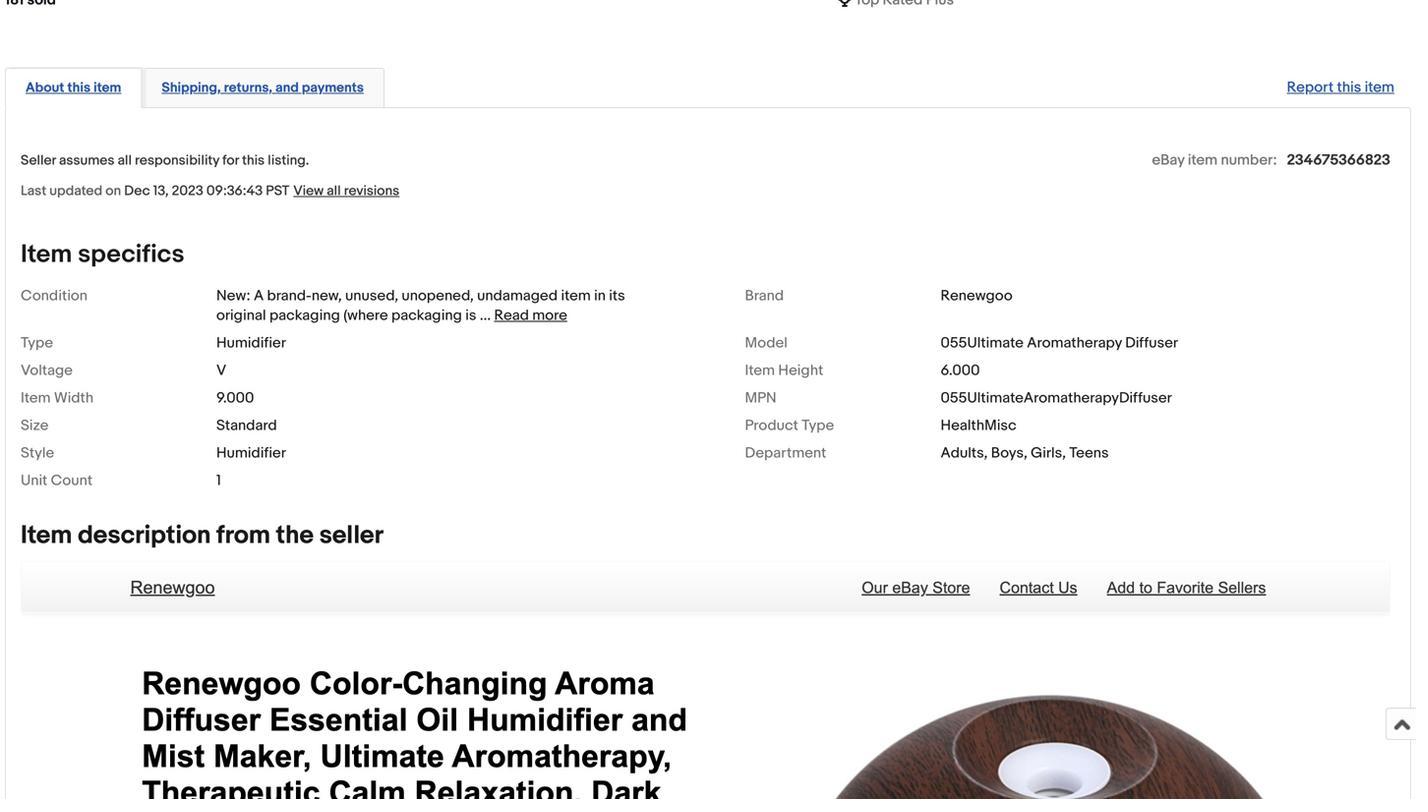 Task type: describe. For each thing, give the bounding box(es) containing it.
brand-
[[267, 287, 312, 305]]

1
[[216, 472, 221, 490]]

unopened,
[[402, 287, 474, 305]]

department
[[745, 444, 826, 462]]

about this item
[[26, 80, 121, 96]]

this for about
[[67, 80, 91, 96]]

height
[[778, 362, 823, 379]]

report this item link
[[1277, 69, 1404, 106]]

last updated on dec 13, 2023 09:36:43 pst view all revisions
[[21, 183, 399, 200]]

a
[[254, 287, 264, 305]]

1 packaging from the left
[[269, 307, 340, 324]]

product
[[745, 417, 798, 435]]

brand
[[745, 287, 784, 305]]

is
[[465, 307, 476, 324]]

in
[[594, 287, 606, 305]]

description
[[78, 521, 211, 551]]

...
[[480, 307, 491, 324]]

new: a brand-new, unused, unopened, undamaged item in its original packaging (where packaging is ...
[[216, 287, 625, 324]]

this for report
[[1337, 79, 1361, 96]]

listing.
[[268, 152, 309, 169]]

item right ebay
[[1188, 151, 1218, 169]]

humidifier for style
[[216, 444, 286, 462]]

payments
[[302, 80, 364, 96]]

6.000
[[941, 362, 980, 379]]

read
[[494, 307, 529, 324]]

about
[[26, 80, 64, 96]]

renewgoo
[[941, 287, 1013, 305]]

item width
[[21, 389, 94, 407]]

view
[[293, 183, 324, 200]]

shipping,
[[162, 80, 221, 96]]

standard
[[216, 417, 277, 435]]

updated
[[49, 183, 102, 200]]

its
[[609, 287, 625, 305]]

last
[[21, 183, 46, 200]]

boys,
[[991, 444, 1027, 462]]

from
[[216, 521, 270, 551]]

pst
[[266, 183, 289, 200]]

item right report
[[1365, 79, 1394, 96]]

dec
[[124, 183, 150, 200]]

v
[[216, 362, 226, 379]]

and
[[275, 80, 299, 96]]

more
[[532, 307, 567, 324]]

unit count
[[21, 472, 92, 490]]

item description from the seller
[[21, 521, 383, 551]]

09:36:43
[[206, 183, 263, 200]]

condition
[[21, 287, 88, 305]]

9.000
[[216, 389, 254, 407]]

item for item width
[[21, 389, 51, 407]]

width
[[54, 389, 94, 407]]

undamaged
[[477, 287, 558, 305]]

girls,
[[1031, 444, 1066, 462]]

assumes
[[59, 152, 115, 169]]

shipping, returns, and payments button
[[162, 79, 364, 97]]

the
[[276, 521, 314, 551]]

read more button
[[494, 307, 567, 324]]

unit
[[21, 472, 47, 490]]

revisions
[[344, 183, 399, 200]]

item inside new: a brand-new, unused, unopened, undamaged item in its original packaging (where packaging is ...
[[561, 287, 591, 305]]

shipping, returns, and payments
[[162, 80, 364, 96]]

2 packaging from the left
[[391, 307, 462, 324]]



Task type: vqa. For each thing, say whether or not it's contained in the screenshot.
more
yes



Task type: locate. For each thing, give the bounding box(es) containing it.
0 horizontal spatial all
[[118, 152, 132, 169]]

055ultimate aromatherapy diffuser
[[941, 334, 1178, 352]]

all up on
[[118, 152, 132, 169]]

item left in on the left top of the page
[[561, 287, 591, 305]]

13,
[[153, 183, 169, 200]]

seller assumes all responsibility for this listing.
[[21, 152, 309, 169]]

size
[[21, 417, 49, 435]]

packaging down brand-
[[269, 307, 340, 324]]

this
[[1337, 79, 1361, 96], [67, 80, 91, 96], [242, 152, 265, 169]]

item inside button
[[94, 80, 121, 96]]

055ultimatearomatherapydiffuser
[[941, 389, 1172, 407]]

2 humidifier from the top
[[216, 444, 286, 462]]

report
[[1287, 79, 1334, 96]]

original
[[216, 307, 266, 324]]

unused,
[[345, 287, 398, 305]]

0 horizontal spatial type
[[21, 334, 53, 352]]

all right the view
[[327, 183, 341, 200]]

model
[[745, 334, 788, 352]]

returns,
[[224, 80, 272, 96]]

packaging
[[269, 307, 340, 324], [391, 307, 462, 324]]

0 horizontal spatial this
[[67, 80, 91, 96]]

humidifier
[[216, 334, 286, 352], [216, 444, 286, 462]]

report this item
[[1287, 79, 1394, 96]]

teens
[[1069, 444, 1109, 462]]

type up voltage
[[21, 334, 53, 352]]

None text field
[[5, 0, 56, 10], [855, 0, 954, 10], [5, 0, 56, 10], [855, 0, 954, 10]]

for
[[222, 152, 239, 169]]

(where
[[343, 307, 388, 324]]

type up department
[[802, 417, 834, 435]]

1 horizontal spatial this
[[242, 152, 265, 169]]

item up size
[[21, 389, 51, 407]]

item up mpn
[[745, 362, 775, 379]]

count
[[51, 472, 92, 490]]

responsibility
[[135, 152, 219, 169]]

tab list containing about this item
[[5, 64, 1411, 108]]

item
[[1365, 79, 1394, 96], [94, 80, 121, 96], [1188, 151, 1218, 169], [561, 287, 591, 305]]

0 vertical spatial all
[[118, 152, 132, 169]]

specifics
[[78, 239, 184, 270]]

on
[[105, 183, 121, 200]]

item for item specifics
[[21, 239, 72, 270]]

diffuser
[[1125, 334, 1178, 352]]

item height
[[745, 362, 823, 379]]

item down unit count
[[21, 521, 72, 551]]

this right 'for' on the top of page
[[242, 152, 265, 169]]

0 vertical spatial type
[[21, 334, 53, 352]]

new,
[[312, 287, 342, 305]]

item
[[21, 239, 72, 270], [745, 362, 775, 379], [21, 389, 51, 407], [21, 521, 72, 551]]

healthmisc
[[941, 417, 1016, 435]]

humidifier for type
[[216, 334, 286, 352]]

voltage
[[21, 362, 73, 379]]

number:
[[1221, 151, 1277, 169]]

all
[[118, 152, 132, 169], [327, 183, 341, 200]]

view all revisions link
[[289, 182, 399, 200]]

item specifics
[[21, 239, 184, 270]]

item up condition
[[21, 239, 72, 270]]

humidifier down standard at the bottom
[[216, 444, 286, 462]]

item for item description from the seller
[[21, 521, 72, 551]]

type
[[21, 334, 53, 352], [802, 417, 834, 435]]

new:
[[216, 287, 250, 305]]

0 horizontal spatial packaging
[[269, 307, 340, 324]]

adults,
[[941, 444, 988, 462]]

0 vertical spatial humidifier
[[216, 334, 286, 352]]

item for item height
[[745, 362, 775, 379]]

aromatherapy
[[1027, 334, 1122, 352]]

style
[[21, 444, 54, 462]]

item right about
[[94, 80, 121, 96]]

mpn
[[745, 389, 776, 407]]

product type
[[745, 417, 834, 435]]

1 humidifier from the top
[[216, 334, 286, 352]]

1 horizontal spatial all
[[327, 183, 341, 200]]

this inside button
[[67, 80, 91, 96]]

234675366823
[[1287, 151, 1390, 169]]

2 horizontal spatial this
[[1337, 79, 1361, 96]]

humidifier down the original
[[216, 334, 286, 352]]

1 vertical spatial humidifier
[[216, 444, 286, 462]]

055ultimate
[[941, 334, 1024, 352]]

1 vertical spatial type
[[802, 417, 834, 435]]

about this item button
[[26, 79, 121, 97]]

1 horizontal spatial packaging
[[391, 307, 462, 324]]

ebay item number: 234675366823
[[1152, 151, 1390, 169]]

2023
[[172, 183, 203, 200]]

1 vertical spatial all
[[327, 183, 341, 200]]

1 horizontal spatial type
[[802, 417, 834, 435]]

ebay
[[1152, 151, 1184, 169]]

read more
[[494, 307, 567, 324]]

seller
[[21, 152, 56, 169]]

this right about
[[67, 80, 91, 96]]

this right report
[[1337, 79, 1361, 96]]

seller
[[319, 521, 383, 551]]

tab list
[[5, 64, 1411, 108]]

adults, boys, girls, teens
[[941, 444, 1109, 462]]

packaging down unopened,
[[391, 307, 462, 324]]



